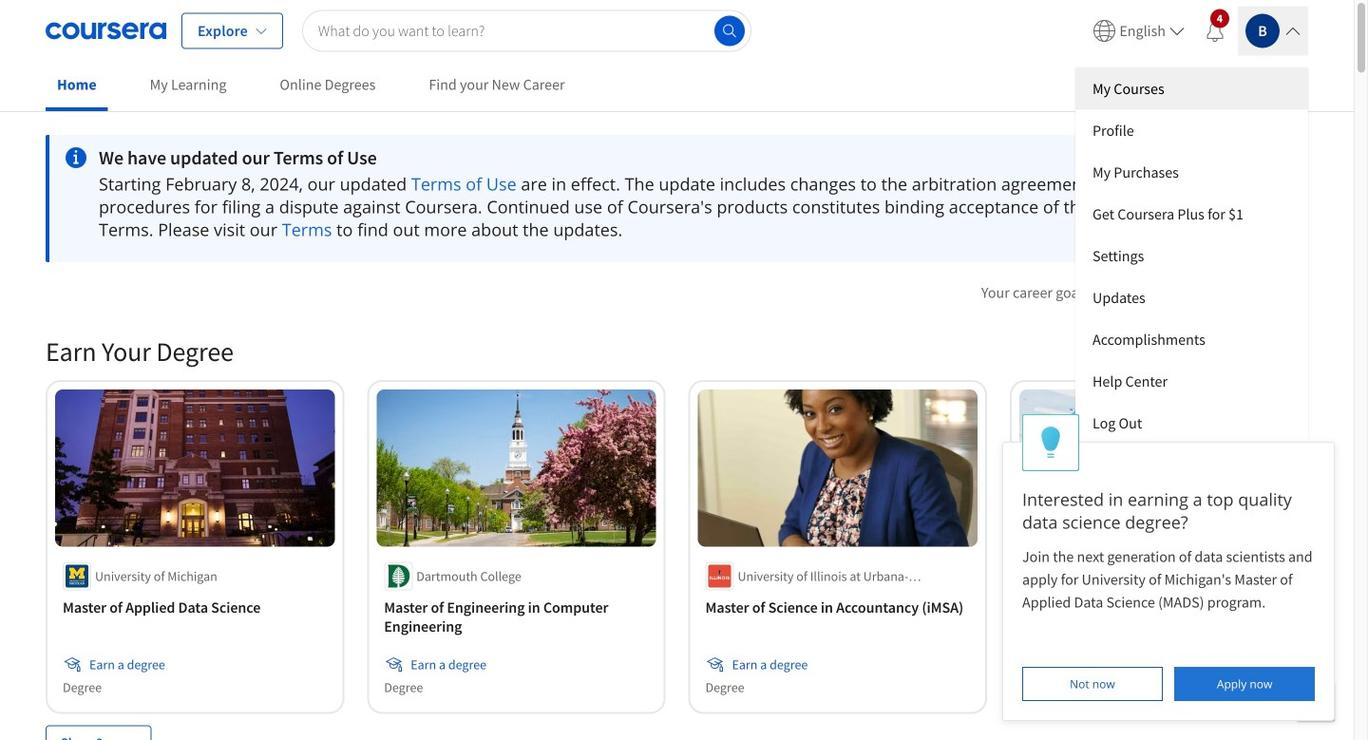 Task type: describe. For each thing, give the bounding box(es) containing it.
help center image
[[1304, 691, 1327, 713]]

coursera image
[[46, 16, 166, 46]]



Task type: vqa. For each thing, say whether or not it's contained in the screenshot.
the Core
no



Task type: locate. For each thing, give the bounding box(es) containing it.
earn your degree collection element
[[34, 304, 1320, 740]]

menu
[[1075, 68, 1308, 442]]

None search field
[[302, 10, 751, 52]]

information: we have updated our terms of use element
[[99, 146, 1172, 169]]

What do you want to learn? text field
[[302, 10, 751, 52]]

alice element
[[1002, 414, 1335, 721]]

lightbulb tip image
[[1041, 426, 1061, 459]]



